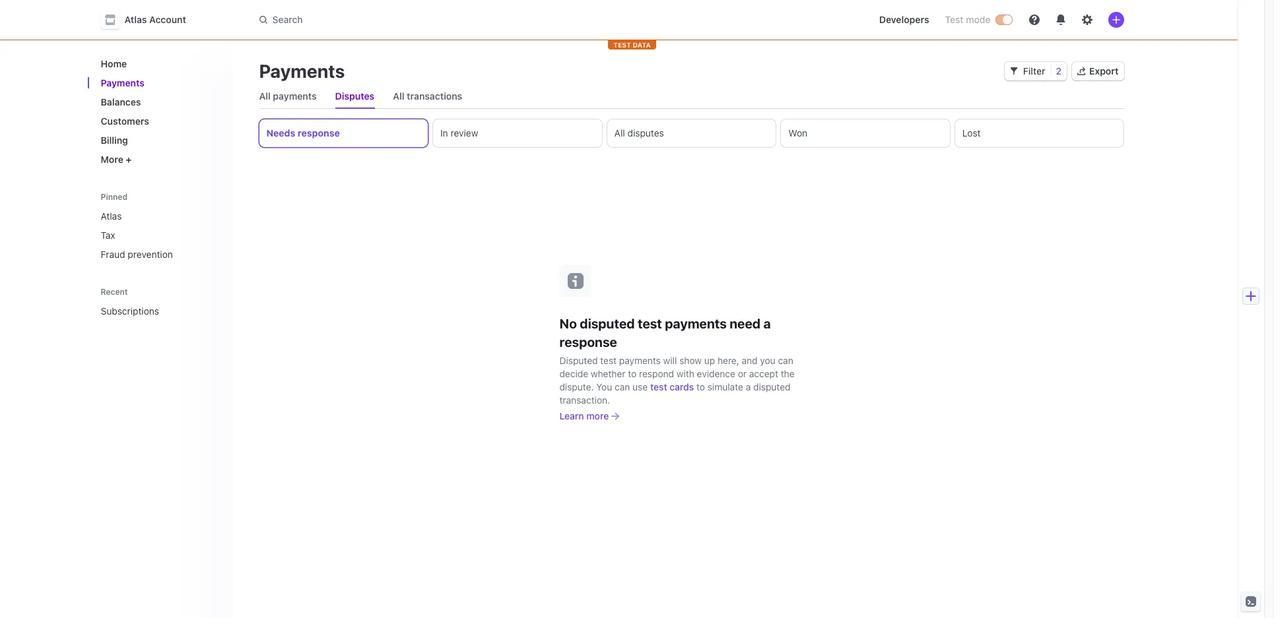 Task type: describe. For each thing, give the bounding box(es) containing it.
atlas account
[[124, 14, 186, 25]]

need
[[730, 316, 761, 331]]

all for all transactions
[[393, 90, 405, 102]]

developers
[[879, 14, 930, 25]]

payments inside no disputed test payments need a response
[[665, 316, 727, 331]]

settings image
[[1082, 15, 1093, 25]]

test
[[614, 41, 631, 49]]

won button
[[781, 120, 950, 147]]

test cards link
[[650, 381, 694, 394]]

tab list containing all payments
[[254, 85, 1124, 109]]

more +
[[101, 154, 132, 165]]

search
[[272, 14, 303, 25]]

2
[[1056, 65, 1062, 77]]

1 horizontal spatial payments
[[259, 60, 345, 82]]

payments inside core navigation links "element"
[[101, 77, 145, 88]]

simulate
[[708, 381, 744, 393]]

0 vertical spatial can
[[778, 355, 794, 366]]

in review
[[441, 127, 478, 139]]

all transactions link
[[388, 87, 468, 106]]

here,
[[718, 355, 740, 366]]

test inside disputed test payments will show up here, and you can decide whether to respond with evidence or accept the dispute. you can use
[[601, 355, 617, 366]]

more
[[587, 410, 609, 422]]

balances link
[[95, 91, 222, 113]]

learn
[[560, 410, 584, 422]]

billing
[[101, 135, 128, 146]]

+
[[126, 154, 132, 165]]

disputes
[[628, 127, 664, 139]]

svg image
[[1010, 67, 1018, 75]]

test inside no disputed test payments need a response
[[638, 316, 662, 331]]

fraud
[[101, 249, 125, 260]]

with
[[677, 368, 695, 379]]

disputed test payments will show up here, and you can decide whether to respond with evidence or accept the dispute. you can use
[[560, 355, 795, 393]]

a inside to simulate a disputed transaction.
[[746, 381, 751, 393]]

payments link
[[95, 72, 222, 94]]

review
[[451, 127, 478, 139]]

subscriptions link
[[95, 300, 204, 322]]

learn more link
[[560, 410, 824, 423]]

respond
[[639, 368, 674, 379]]

fraud prevention link
[[95, 244, 222, 265]]

dispute.
[[560, 381, 594, 393]]

pinned element
[[95, 205, 222, 265]]

core navigation links element
[[95, 53, 222, 170]]

or
[[738, 368, 747, 379]]

export
[[1090, 65, 1119, 77]]

tax link
[[95, 225, 222, 246]]

prevention
[[128, 249, 173, 260]]

recent
[[101, 287, 128, 297]]

response inside no disputed test payments need a response
[[560, 334, 617, 350]]

balances
[[101, 96, 141, 108]]

in
[[441, 127, 448, 139]]

recent navigation links element
[[88, 281, 233, 322]]

to inside to simulate a disputed transaction.
[[697, 381, 705, 393]]

in review button
[[433, 120, 602, 147]]

more
[[101, 154, 123, 165]]

use
[[633, 381, 648, 393]]

payments inside "tab list"
[[273, 90, 317, 102]]

all payments
[[259, 90, 317, 102]]

notifications image
[[1056, 15, 1066, 25]]



Task type: vqa. For each thing, say whether or not it's contained in the screenshot.
10
no



Task type: locate. For each thing, give the bounding box(es) containing it.
to inside disputed test payments will show up here, and you can decide whether to respond with evidence or accept the dispute. you can use
[[628, 368, 637, 379]]

all disputes
[[615, 127, 664, 139]]

disputes link
[[330, 87, 380, 106]]

1 vertical spatial response
[[560, 334, 617, 350]]

mode
[[966, 14, 991, 25]]

0 vertical spatial to
[[628, 368, 637, 379]]

will
[[663, 355, 677, 366]]

won
[[789, 127, 808, 139]]

0 vertical spatial a
[[764, 316, 771, 331]]

Search text field
[[251, 8, 624, 32]]

response right needs
[[298, 127, 340, 139]]

all inside all payments link
[[259, 90, 271, 102]]

disputed right no
[[580, 316, 635, 331]]

1 horizontal spatial all
[[393, 90, 405, 102]]

accept
[[749, 368, 779, 379]]

all for all payments
[[259, 90, 271, 102]]

test
[[638, 316, 662, 331], [601, 355, 617, 366], [650, 381, 667, 393]]

1 horizontal spatial to
[[697, 381, 705, 393]]

payments
[[273, 90, 317, 102], [665, 316, 727, 331], [619, 355, 661, 366]]

2 vertical spatial payments
[[619, 355, 661, 366]]

test cards
[[650, 381, 694, 393]]

customers link
[[95, 110, 222, 132]]

can up the the
[[778, 355, 794, 366]]

can
[[778, 355, 794, 366], [615, 381, 630, 393]]

to
[[628, 368, 637, 379], [697, 381, 705, 393]]

a inside no disputed test payments need a response
[[764, 316, 771, 331]]

developers link
[[874, 9, 935, 30]]

response inside needs response button
[[298, 127, 340, 139]]

to right cards
[[697, 381, 705, 393]]

tab list
[[254, 85, 1124, 109], [259, 120, 1124, 147]]

lost
[[963, 127, 981, 139]]

disputed inside to simulate a disputed transaction.
[[754, 381, 791, 393]]

payments up 'all payments'
[[259, 60, 345, 82]]

to simulate a disputed transaction.
[[560, 381, 791, 406]]

all inside "all disputes" button
[[615, 127, 625, 139]]

atlas for atlas
[[101, 211, 122, 222]]

atlas for atlas account
[[124, 14, 147, 25]]

1 horizontal spatial disputed
[[754, 381, 791, 393]]

0 horizontal spatial response
[[298, 127, 340, 139]]

all for all disputes
[[615, 127, 625, 139]]

1 vertical spatial test
[[601, 355, 617, 366]]

1 vertical spatial payments
[[665, 316, 727, 331]]

tax
[[101, 230, 115, 241]]

test up whether
[[601, 355, 617, 366]]

show
[[680, 355, 702, 366]]

needs
[[266, 127, 295, 139]]

subscriptions
[[101, 306, 159, 317]]

home
[[101, 58, 127, 69]]

transactions
[[407, 90, 462, 102]]

0 vertical spatial response
[[298, 127, 340, 139]]

account
[[149, 14, 186, 25]]

0 vertical spatial tab list
[[254, 85, 1124, 109]]

all disputes button
[[607, 120, 776, 147]]

learn more
[[560, 410, 609, 422]]

payments up show
[[665, 316, 727, 331]]

test data
[[614, 41, 651, 49]]

0 horizontal spatial atlas
[[101, 211, 122, 222]]

all inside all transactions link
[[393, 90, 405, 102]]

payments up needs response
[[273, 90, 317, 102]]

filter
[[1024, 65, 1046, 77]]

1 vertical spatial tab list
[[259, 120, 1124, 147]]

0 vertical spatial test
[[638, 316, 662, 331]]

1 vertical spatial to
[[697, 381, 705, 393]]

no
[[560, 316, 577, 331]]

response
[[298, 127, 340, 139], [560, 334, 617, 350]]

needs response button
[[259, 120, 428, 147]]

test mode
[[945, 14, 991, 25]]

whether
[[591, 368, 626, 379]]

tab list containing needs response
[[259, 120, 1124, 147]]

customers
[[101, 116, 149, 127]]

1 vertical spatial disputed
[[754, 381, 791, 393]]

a down or
[[746, 381, 751, 393]]

billing link
[[95, 129, 222, 151]]

you
[[597, 381, 612, 393]]

1 horizontal spatial payments
[[619, 355, 661, 366]]

all payments link
[[254, 87, 322, 106]]

1 horizontal spatial atlas
[[124, 14, 147, 25]]

to up use
[[628, 368, 637, 379]]

disputed inside no disputed test payments need a response
[[580, 316, 635, 331]]

all left disputes
[[615, 127, 625, 139]]

decide
[[560, 368, 588, 379]]

disputes
[[335, 90, 375, 102]]

2 vertical spatial test
[[650, 381, 667, 393]]

up
[[705, 355, 715, 366]]

atlas down pinned
[[101, 211, 122, 222]]

0 vertical spatial payments
[[273, 90, 317, 102]]

0 horizontal spatial payments
[[101, 77, 145, 88]]

atlas left account
[[124, 14, 147, 25]]

payments up respond
[[619, 355, 661, 366]]

0 vertical spatial atlas
[[124, 14, 147, 25]]

a right need
[[764, 316, 771, 331]]

0 horizontal spatial can
[[615, 381, 630, 393]]

atlas inside pinned element
[[101, 211, 122, 222]]

1 horizontal spatial response
[[560, 334, 617, 350]]

2 horizontal spatial all
[[615, 127, 625, 139]]

payments up balances
[[101, 77, 145, 88]]

export button
[[1073, 62, 1124, 81]]

payments
[[259, 60, 345, 82], [101, 77, 145, 88]]

0 horizontal spatial payments
[[273, 90, 317, 102]]

atlas link
[[95, 205, 222, 227]]

all transactions
[[393, 90, 462, 102]]

evidence
[[697, 368, 736, 379]]

0 horizontal spatial disputed
[[580, 316, 635, 331]]

all left transactions
[[393, 90, 405, 102]]

all up needs
[[259, 90, 271, 102]]

test inside test cards link
[[650, 381, 667, 393]]

lost button
[[956, 120, 1124, 147]]

payments inside disputed test payments will show up here, and you can decide whether to respond with evidence or accept the dispute. you can use
[[619, 355, 661, 366]]

2 horizontal spatial payments
[[665, 316, 727, 331]]

1 vertical spatial can
[[615, 381, 630, 393]]

transaction.
[[560, 395, 610, 406]]

pinned
[[101, 192, 128, 202]]

atlas account button
[[101, 11, 199, 29]]

1 vertical spatial atlas
[[101, 211, 122, 222]]

fraud prevention
[[101, 249, 173, 260]]

data
[[633, 41, 651, 49]]

0 horizontal spatial all
[[259, 90, 271, 102]]

disputed
[[560, 355, 598, 366]]

1 horizontal spatial a
[[764, 316, 771, 331]]

test up respond
[[638, 316, 662, 331]]

0 vertical spatial disputed
[[580, 316, 635, 331]]

test down respond
[[650, 381, 667, 393]]

atlas inside button
[[124, 14, 147, 25]]

disputed
[[580, 316, 635, 331], [754, 381, 791, 393]]

the
[[781, 368, 795, 379]]

1 horizontal spatial can
[[778, 355, 794, 366]]

you
[[760, 355, 776, 366]]

help image
[[1029, 15, 1040, 25]]

pinned navigation links element
[[95, 186, 225, 265]]

0 horizontal spatial to
[[628, 368, 637, 379]]

atlas
[[124, 14, 147, 25], [101, 211, 122, 222]]

test
[[945, 14, 964, 25]]

all
[[259, 90, 271, 102], [393, 90, 405, 102], [615, 127, 625, 139]]

no disputed test payments need a response
[[560, 316, 771, 350]]

can left use
[[615, 381, 630, 393]]

and
[[742, 355, 758, 366]]

response up disputed
[[560, 334, 617, 350]]

needs response
[[266, 127, 340, 139]]

cards
[[670, 381, 694, 393]]

home link
[[95, 53, 222, 75]]

Search search field
[[251, 8, 624, 32]]

disputed down the accept
[[754, 381, 791, 393]]

a
[[764, 316, 771, 331], [746, 381, 751, 393]]

1 vertical spatial a
[[746, 381, 751, 393]]

0 horizontal spatial a
[[746, 381, 751, 393]]



